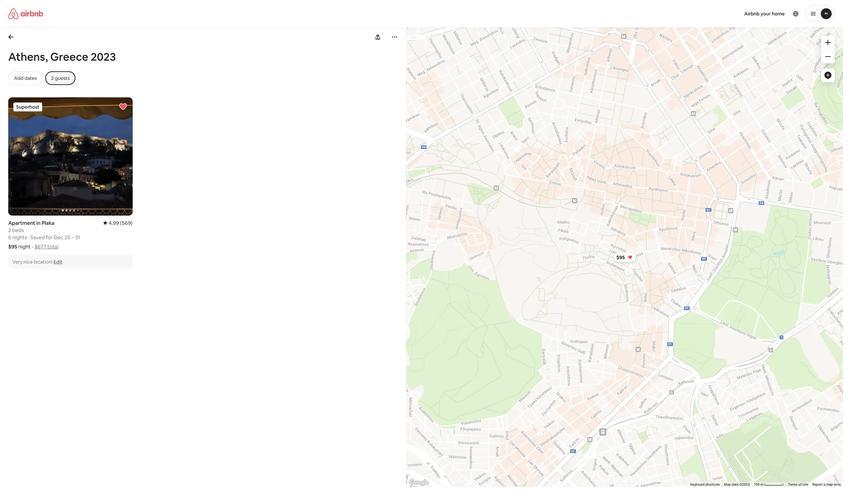 Task type: vqa. For each thing, say whether or not it's contained in the screenshot.
Dec
yes



Task type: locate. For each thing, give the bounding box(es) containing it.
home
[[772, 11, 785, 17]]

0 vertical spatial 2
[[51, 75, 54, 81]]

terms of use
[[789, 483, 809, 487]]

0 horizontal spatial 2
[[8, 227, 11, 233]]

guests
[[55, 75, 70, 81]]

· left $677
[[32, 243, 33, 250]]

nice
[[23, 259, 33, 265]]

$95 inside apartment in plaka 2 beds 6 nights · saved for dec 25 – 31 $95 night · $677 total
[[8, 243, 17, 250]]

0 horizontal spatial $95
[[8, 243, 17, 250]]

$95
[[8, 243, 17, 250], [617, 254, 625, 261]]

·
[[28, 234, 29, 241], [32, 243, 33, 250]]

1 horizontal spatial 2
[[51, 75, 54, 81]]

2
[[51, 75, 54, 81], [8, 227, 11, 233]]

total
[[47, 243, 58, 250]]

airbnb your home link
[[741, 7, 789, 21]]

· left saved
[[28, 234, 29, 241]]

4.99 out of 5 average rating,  569 reviews image
[[103, 220, 133, 226]]

4.99 (569)
[[109, 220, 133, 226]]

plaka
[[42, 220, 54, 226]]

use
[[803, 483, 809, 487]]

2 left guests
[[51, 75, 54, 81]]

100
[[754, 483, 760, 487]]

4.99
[[109, 220, 119, 226]]

google map
including 1 saved stay. region
[[389, 0, 844, 488]]

31
[[75, 234, 80, 241]]

(569)
[[120, 220, 133, 226]]

1 vertical spatial ·
[[32, 243, 33, 250]]

beds
[[12, 227, 24, 233]]

zoom out image
[[826, 54, 831, 59]]

very nice location! edit
[[12, 259, 63, 265]]

0 vertical spatial ·
[[28, 234, 29, 241]]

keyboard shortcuts button
[[691, 483, 721, 488]]

2 up "6"
[[8, 227, 11, 233]]

map data ©2023
[[725, 483, 750, 487]]

remove from wishlist: apartment in plaka image
[[119, 103, 127, 111]]

add
[[14, 75, 23, 81]]

1 horizontal spatial $95
[[617, 254, 625, 261]]

location!
[[34, 259, 53, 265]]

athens,
[[8, 50, 48, 64]]

edit
[[54, 259, 63, 265]]

group
[[8, 97, 133, 216]]

terms
[[789, 483, 798, 487]]

apartment
[[8, 220, 35, 226]]

add a place to the map image
[[824, 71, 833, 80]]

0 horizontal spatial ·
[[28, 234, 29, 241]]

$95 inside $95 button
[[617, 254, 625, 261]]

6
[[8, 234, 11, 241]]

0 vertical spatial $95
[[8, 243, 17, 250]]

100 m button
[[752, 483, 787, 488]]

1 vertical spatial 2
[[8, 227, 11, 233]]

1 vertical spatial $95
[[617, 254, 625, 261]]

2 guests
[[51, 75, 70, 81]]

shortcuts
[[706, 483, 721, 487]]

$677 total button
[[34, 243, 58, 250]]

night
[[18, 243, 31, 250]]

edit button
[[54, 259, 63, 265]]

very
[[12, 259, 22, 265]]



Task type: describe. For each thing, give the bounding box(es) containing it.
airbnb your home
[[745, 11, 785, 17]]

for
[[46, 234, 53, 241]]

keyboard shortcuts
[[691, 483, 721, 487]]

saved
[[30, 234, 45, 241]]

2 inside dropdown button
[[51, 75, 54, 81]]

greece
[[50, 50, 88, 64]]

©2023
[[740, 483, 750, 487]]

of
[[799, 483, 802, 487]]

2023
[[91, 50, 116, 64]]

map
[[827, 483, 834, 487]]

report a map error link
[[813, 483, 842, 487]]

nights
[[12, 234, 27, 241]]

report
[[813, 483, 823, 487]]

$95 button
[[614, 253, 637, 262]]

profile element
[[430, 0, 835, 27]]

add dates button
[[8, 71, 43, 85]]

2 guests button
[[45, 71, 76, 85]]

error
[[834, 483, 842, 487]]

dates
[[24, 75, 37, 81]]

in
[[36, 220, 41, 226]]

$677
[[34, 243, 46, 250]]

data
[[732, 483, 739, 487]]

m
[[761, 483, 764, 487]]

apartment in plaka 2 beds 6 nights · saved for dec 25 – 31 $95 night · $677 total
[[8, 220, 80, 250]]

–
[[71, 234, 74, 241]]

report a map error
[[813, 483, 842, 487]]

25
[[65, 234, 70, 241]]

a
[[824, 483, 826, 487]]

athens, greece 2023
[[8, 50, 116, 64]]

keyboard
[[691, 483, 705, 487]]

100 m
[[754, 483, 765, 487]]

dec
[[54, 234, 64, 241]]

map
[[725, 483, 731, 487]]

your
[[761, 11, 771, 17]]

1 horizontal spatial ·
[[32, 243, 33, 250]]

add dates
[[14, 75, 37, 81]]

terms of use link
[[789, 483, 809, 487]]

zoom in image
[[826, 40, 831, 45]]

google image
[[408, 479, 431, 488]]

airbnb
[[745, 11, 760, 17]]

2 inside apartment in plaka 2 beds 6 nights · saved for dec 25 – 31 $95 night · $677 total
[[8, 227, 11, 233]]



